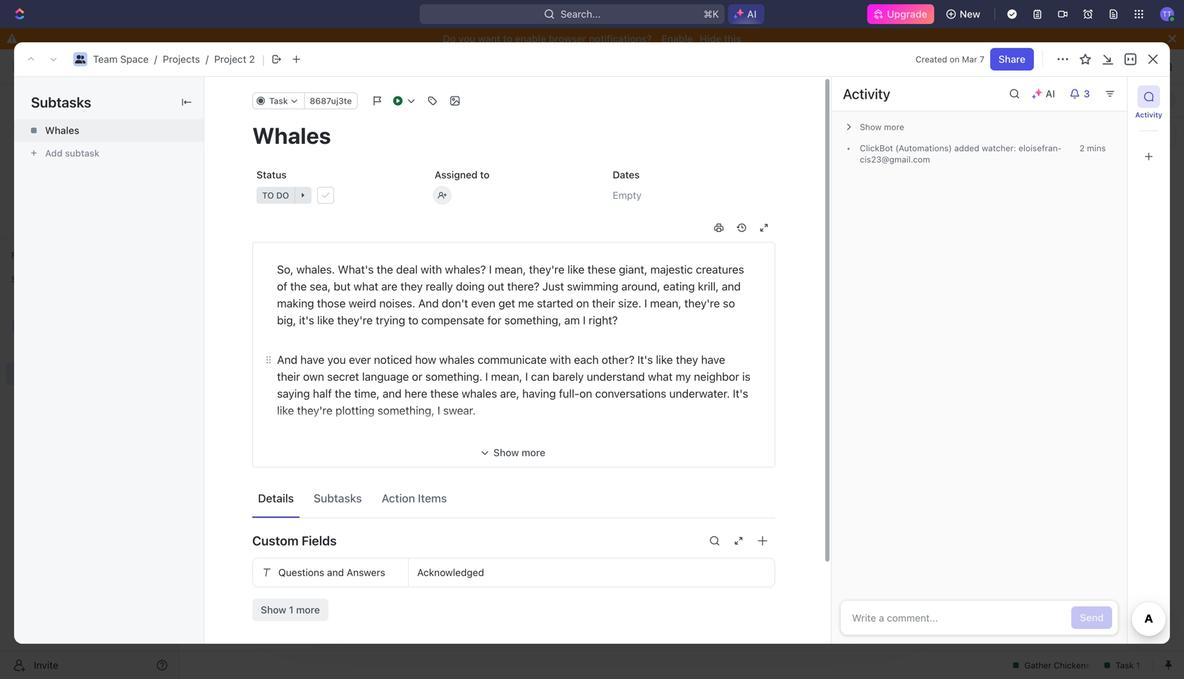 Task type: vqa. For each thing, say whether or not it's contained in the screenshot.
Space, , Element inside the tree
no



Task type: describe. For each thing, give the bounding box(es) containing it.
compensate
[[422, 313, 485, 327]]

don't inside 'but you know what really gets me about whales? it's their singing. i mean, they're out there, belting out these tunes like they're auditioning for some underwater talent show. and who are they singing to? other whales? themselves? i don't know, but i gotta say, if i had a voice like that, i'd be singing too. maybe not underwater, but you get the idea.'
[[532, 477, 558, 490]]

i left swear.
[[438, 404, 440, 417]]

ai inside ai button
[[1046, 88, 1056, 99]]

noises.
[[379, 297, 416, 310]]

0 vertical spatial singing
[[321, 477, 358, 490]]

0 horizontal spatial team space link
[[93, 53, 149, 65]]

i up underwater,
[[526, 477, 529, 490]]

the inside 'but you know what really gets me about whales? it's their singing. i mean, they're out there, belting out these tunes like they're auditioning for some underwater talent show. and who are they singing to? other whales? themselves? i don't know, but i gotta say, if i had a voice like that, i'd be singing too. maybe not underwater, but you get the idea.'
[[599, 494, 615, 507]]

0 vertical spatial whales
[[439, 353, 475, 366]]

whales.
[[297, 263, 335, 276]]

custom
[[252, 533, 299, 548]]

they're down the krill,
[[685, 297, 720, 310]]

add task for add task button on top of search tasks... text box
[[1092, 96, 1130, 105]]

this
[[724, 33, 741, 44]]

view
[[367, 564, 385, 574]]

task 1 link
[[250, 315, 458, 335]]

to left 5
[[232, 408, 244, 418]]

i down communicate
[[486, 370, 488, 383]]

so
[[723, 297, 735, 310]]

i right if
[[681, 477, 684, 490]]

you down the know,
[[558, 494, 576, 507]]

current
[[749, 209, 783, 220]]

acknowledged button
[[409, 558, 775, 587]]

they're down "gets"
[[418, 460, 453, 474]]

having
[[523, 387, 556, 400]]

1 for task
[[277, 319, 282, 331]]

notifications?
[[589, 33, 652, 44]]

mean, down the eating
[[650, 297, 682, 310]]

do for 5
[[246, 408, 259, 418]]

1 horizontal spatial user group image
[[193, 63, 202, 70]]

mean, inside and have you ever noticed how whales communicate with each other? it's like they have their own secret language or something. i mean, i can barely understand what my neighbor is saying half the time, and here these whales are, having full-on conversations underwater. it's like they're plotting something, i swear.
[[491, 370, 523, 383]]

0 vertical spatial status
[[257, 169, 287, 181]]

size.
[[618, 297, 642, 310]]

other?
[[602, 353, 635, 366]]

it's inside 'but you know what really gets me about whales? it's their singing. i mean, they're out there, belting out these tunes like they're auditioning for some underwater talent show. and who are they singing to? other whales? themselves? i don't know, but i gotta say, if i had a voice like that, i'd be singing too. maybe not underwater, but you get the idea.'
[[527, 443, 543, 457]]

subtasks button
[[308, 485, 368, 511]]

user group image
[[14, 322, 25, 330]]

details button
[[252, 485, 300, 511]]

0 horizontal spatial projects link
[[163, 53, 200, 65]]

share right 7
[[999, 53, 1026, 65]]

i right am
[[583, 313, 586, 327]]

0 horizontal spatial /
[[154, 53, 157, 65]]

1 vertical spatial out
[[693, 443, 710, 457]]

they're up the just
[[529, 263, 565, 276]]

i left can
[[526, 370, 528, 383]]

to left view at the left bottom of page
[[356, 564, 364, 574]]

i left gotta
[[613, 477, 616, 490]]

mean, inside 'but you know what really gets me about whales? it's their singing. i mean, they're out there, belting out these tunes like they're auditioning for some underwater talent show. and who are they singing to? other whales? themselves? i don't know, but i gotta say, if i had a voice like that, i'd be singing too. maybe not underwater, but you get the idea.'
[[621, 443, 652, 457]]

1 horizontal spatial status
[[768, 344, 798, 356]]

my
[[676, 370, 691, 383]]

0 horizontal spatial whales
[[45, 124, 79, 136]]

action
[[382, 491, 415, 505]]

and inside so, whales. what's the deal with whales? i mean, they're like these giant, majestic creatures of the sea, but what are they really doing out there? just swimming around, eating krill, and making those weird noises. and don't even get me started on their size. i mean, they're so big, it's like they're trying to compensate for something, am i right?
[[722, 280, 741, 293]]

1 have from the left
[[301, 353, 325, 366]]

like left that,
[[277, 494, 294, 507]]

watcher:
[[982, 143, 1017, 153]]

i'd
[[323, 494, 336, 507]]

home
[[34, 95, 61, 106]]

location inside button
[[786, 209, 822, 220]]

enable
[[662, 33, 693, 44]]

you right do
[[459, 33, 476, 44]]

with inside so, whales. what's the deal with whales? i mean, they're like these giant, majestic creatures of the sea, but what are they really doing out there? just swimming around, eating krill, and making those weird noises. and don't even get me started on their size. i mean, they're so big, it's like they're trying to compensate for something, am i right?
[[421, 263, 442, 276]]

you up belting
[[298, 443, 316, 457]]

me inside 'but you know what really gets me about whales? it's their singing. i mean, they're out there, belting out these tunes like they're auditioning for some underwater talent show. and who are they singing to? other whales? themselves? i don't know, but i gotta say, if i had a voice like that, i'd be singing too. maybe not underwater, but you get the idea.'
[[432, 443, 448, 457]]

do for 2 mins ago
[[335, 307, 346, 317]]

the inside and have you ever noticed how whales communicate with each other? it's like they have their own secret language or something. i mean, i can barely understand what my neighbor is saying half the time, and here these whales are, having full-on conversations underwater. it's like they're plotting something, i swear.
[[335, 387, 351, 400]]

talent
[[625, 460, 654, 474]]

and inside custom fields 'element'
[[327, 567, 344, 578]]

activity inside the task sidebar navigation tab list
[[1136, 111, 1163, 119]]

whales link
[[14, 119, 204, 142]]

browser
[[549, 33, 587, 44]]

mean, up there?
[[495, 263, 526, 276]]

list
[[263, 94, 280, 106]]

current location button
[[743, 203, 901, 226]]

ask
[[314, 262, 332, 274]]

2 vertical spatial whales?
[[412, 477, 453, 490]]

these inside and have you ever noticed how whales communicate with each other? it's like they have their own secret language or something. i mean, i can barely understand what my neighbor is saying half the time, and here these whales are, having full-on conversations underwater. it's like they're plotting something, i swear.
[[430, 387, 459, 400]]

to inside so, whales. what's the deal with whales? i mean, they're like these giant, majestic creatures of the sea, but what are they really doing out there? just swimming around, eating krill, and making those weird noises. and don't even get me started on their size. i mean, they're so big, it's like they're trying to compensate for something, am i right?
[[408, 313, 419, 327]]

progress
[[243, 274, 289, 283]]

gantt link
[[422, 91, 451, 110]]

quick filters
[[749, 269, 808, 279]]

2 horizontal spatial /
[[344, 564, 346, 574]]

share button up ai dropdown button
[[1007, 55, 1050, 78]]

available
[[387, 564, 422, 574]]

do you want to enable browser notifications? enable hide this
[[443, 33, 741, 44]]

plotting
[[336, 404, 375, 417]]

to?
[[361, 477, 377, 490]]

add inside add subtask button
[[45, 148, 63, 158]]

saying
[[277, 387, 310, 400]]

to right it's at the top left
[[323, 307, 332, 317]]

big,
[[277, 313, 296, 327]]

more for show more button
[[522, 447, 546, 458]]

2 mins ago
[[356, 307, 399, 317]]

0 vertical spatial on
[[950, 54, 960, 64]]

automations button
[[1057, 56, 1130, 77]]

results
[[286, 236, 322, 245]]

to up by
[[813, 293, 822, 305]]

send
[[1080, 612, 1104, 623]]

what's
[[338, 263, 374, 276]]

show for show more button
[[494, 447, 519, 458]]

what inside 'but you know what really gets me about whales? it's their singing. i mean, they're out there, belting out these tunes like they're auditioning for some underwater talent show. and who are they singing to? other whales? themselves? i don't know, but i gotta say, if i had a voice like that, i'd be singing too. maybe not underwater, but you get the idea.'
[[349, 443, 374, 457]]

task down whale
[[368, 274, 386, 283]]

new for new
[[960, 8, 981, 20]]

ai button
[[1026, 83, 1064, 105]]

to down edit task name text field
[[480, 169, 490, 181]]

task button
[[252, 92, 305, 109]]

task up saying
[[274, 369, 295, 381]]

like right other?
[[656, 353, 673, 366]]

team for team space
[[206, 60, 230, 72]]

a3t97 image
[[749, 370, 760, 381]]

more inside custom fields 'element'
[[296, 604, 320, 616]]

1 vertical spatial assigned
[[768, 293, 810, 305]]

like down the those
[[317, 313, 334, 327]]

1 for show
[[289, 604, 294, 616]]

sea,
[[310, 280, 331, 293]]

for inside so, whales. what's the deal with whales? i mean, they're like these giant, majestic creatures of the sea, but what are they really doing out there? just swimming around, eating krill, and making those weird noises. and don't even get me started on their size. i mean, they're so big, it's like they're trying to compensate for something, am i right?
[[488, 313, 502, 327]]

subtasks inside button
[[314, 491, 362, 505]]

1 vertical spatial assigned to
[[768, 293, 822, 305]]

details
[[258, 491, 294, 505]]

0 horizontal spatial assigned to
[[435, 169, 490, 181]]

so,
[[277, 263, 294, 276]]

⌘k
[[704, 8, 719, 20]]

here
[[405, 387, 428, 400]]

1 vertical spatial singing
[[355, 494, 392, 507]]

the left deal
[[377, 263, 393, 276]]

space for team space
[[233, 60, 262, 72]]

but you know what really gets me about whales? it's their singing. i mean, they're out there, belting out these tunes like they're auditioning for some underwater talent show. and who are they singing to? other whales? themselves? i don't know, but i gotta say, if i had a voice like that, i'd be singing too. maybe not underwater, but you get the idea.
[[277, 443, 748, 507]]

task left big, at the top of the page
[[253, 319, 275, 331]]

2 for 2 mins ago
[[356, 307, 361, 317]]

i up even
[[489, 263, 492, 276]]

other
[[380, 477, 409, 490]]

empty
[[613, 189, 642, 201]]

customize
[[1024, 94, 1073, 106]]

it's
[[299, 313, 314, 327]]

i right size.
[[645, 297, 648, 310]]

started
[[537, 297, 574, 310]]

a
[[709, 477, 715, 490]]

show for show more dropdown button
[[860, 122, 882, 132]]

in
[[232, 274, 241, 283]]

they inside so, whales. what's the deal with whales? i mean, they're like these giant, majestic creatures of the sea, but what are they really doing out there? just swimming around, eating krill, and making those weird noises. and don't even get me started on their size. i mean, they're so big, it's like they're trying to compensate for something, am i right?
[[401, 280, 423, 293]]

some
[[533, 460, 561, 474]]

acknowledged
[[417, 567, 484, 578]]

deal
[[396, 263, 418, 276]]

add down new task
[[253, 369, 271, 381]]

to do inside dropdown button
[[262, 190, 289, 200]]

add up in progress
[[253, 235, 271, 246]]

secret
[[327, 370, 359, 383]]

quick
[[749, 269, 774, 279]]

for inside 'but you know what really gets me about whales? it's their singing. i mean, they're out there, belting out these tunes like they're auditioning for some underwater talent show. and who are they singing to? other whales? themselves? i don't know, but i gotta say, if i had a voice like that, i'd be singing too. maybe not underwater, but you get the idea.'
[[516, 460, 530, 474]]

creatures
[[696, 263, 744, 276]]

1 vertical spatial location
[[778, 234, 814, 246]]

1 vertical spatial whales
[[462, 387, 497, 400]]

of
[[277, 280, 287, 293]]

Search or run a command… text field
[[286, 178, 392, 195]]

8687uj3te button
[[304, 92, 358, 109]]

their inside 'but you know what really gets me about whales? it's their singing. i mean, they're out there, belting out these tunes like they're auditioning for some underwater talent show. and who are they singing to? other whales? themselves? i don't know, but i gotta say, if i had a voice like that, i'd be singing too. maybe not underwater, but you get the idea.'
[[546, 443, 569, 457]]

task down big, at the top of the page
[[276, 344, 298, 355]]

to right want at left
[[503, 33, 513, 44]]

like down saying
[[277, 404, 294, 417]]

something.
[[426, 370, 483, 383]]

are inside 'but you know what really gets me about whales? it's their singing. i mean, they're out there, belting out these tunes like they're auditioning for some underwater talent show. and who are they singing to? other whales? themselves? i don't know, but i gotta say, if i had a voice like that, i'd be singing too. maybe not underwater, but you get the idea.'
[[277, 477, 293, 490]]

are inside so, whales. what's the deal with whales? i mean, they're like these giant, majestic creatures of the sea, but what are they really doing out there? just swimming around, eating krill, and making those weird noises. and don't even get me started on their size. i mean, they're so big, it's like they're trying to compensate for something, am i right?
[[382, 280, 398, 293]]

0 vertical spatial it's
[[638, 353, 653, 366]]

underwater.
[[670, 387, 730, 400]]

0 horizontal spatial ai
[[334, 262, 344, 274]]

that,
[[297, 494, 320, 507]]

inbox link
[[6, 114, 173, 136]]

to do for 5
[[232, 408, 259, 418]]

1 horizontal spatial /
[[206, 53, 209, 65]]

created on mar 7
[[916, 54, 985, 64]]

+ for + connect apps
[[754, 430, 761, 442]]

and inside and have you ever noticed how whales communicate with each other? it's like they have their own secret language or something. i mean, i can barely understand what my neighbor is saying half the time, and here these whales are, having full-on conversations underwater. it's like they're plotting something, i swear.
[[383, 387, 402, 400]]

2 vertical spatial but
[[538, 494, 555, 507]]

they're up show.
[[655, 443, 690, 457]]

1 horizontal spatial team space link
[[188, 58, 265, 75]]

customize button
[[1006, 91, 1078, 110]]

i right singing.
[[615, 443, 618, 457]]

and inside and have you ever noticed how whales communicate with each other? it's like they have their own secret language or something. i mean, i can barely understand what my neighbor is saying half the time, and here these whales are, having full-on conversations underwater. it's like they're plotting something, i swear.
[[277, 353, 298, 366]]

new task link
[[250, 340, 458, 360]]

tunes
[[366, 460, 395, 474]]

to do for 2 mins ago
[[323, 307, 346, 317]]

voice
[[718, 477, 745, 490]]

idea.
[[618, 494, 643, 507]]

tree inside sidebar "navigation"
[[6, 291, 173, 481]]

show.
[[657, 460, 686, 474]]

around,
[[622, 280, 661, 293]]

add subtask button
[[14, 142, 204, 164]]

add task button up search tasks... text box
[[1087, 92, 1135, 109]]

whales? inside so, whales. what's the deal with whales? i mean, they're like these giant, majestic creatures of the sea, but what are they really doing out there? just swimming around, eating krill, and making those weird noises. and don't even get me started on their size. i mean, they're so big, it's like they're trying to compensate for something, am i right?
[[445, 263, 486, 276]]

mins for 2 mins ago
[[363, 307, 382, 317]]

docs link
[[6, 138, 173, 160]]

add right 3 at the top right
[[1092, 96, 1109, 105]]

add task button up so, at the top
[[247, 232, 300, 249]]

1 vertical spatial it's
[[733, 387, 749, 400]]

add down the "current" at right
[[758, 234, 776, 246]]



Task type: locate. For each thing, give the bounding box(es) containing it.
user group image
[[75, 55, 86, 63], [193, 63, 202, 70]]

0 horizontal spatial show
[[261, 604, 286, 616]]

projects link
[[163, 53, 200, 65], [274, 58, 332, 75]]

show down questions
[[261, 604, 286, 616]]

1 horizontal spatial with
[[550, 353, 571, 366]]

had
[[687, 477, 706, 490]]

new up mar
[[960, 8, 981, 20]]

0 vertical spatial don't
[[442, 297, 468, 310]]

show inside custom fields 'element'
[[261, 604, 286, 616]]

connect
[[763, 430, 803, 442]]

0 horizontal spatial show more
[[494, 447, 546, 458]]

in progress
[[232, 274, 289, 283]]

3
[[1084, 88, 1090, 99]]

get
[[499, 297, 515, 310], [579, 494, 596, 507]]

mins for 2 mins
[[1088, 143, 1106, 153]]

0 horizontal spatial 1
[[277, 319, 282, 331]]

am
[[565, 313, 580, 327]]

1 vertical spatial something,
[[378, 404, 435, 417]]

1 vertical spatial do
[[335, 307, 346, 317]]

0 horizontal spatial created
[[768, 319, 805, 330]]

1 vertical spatial with
[[550, 353, 571, 366]]

1 horizontal spatial to do
[[262, 190, 289, 200]]

task inside dropdown button
[[269, 96, 288, 106]]

1 horizontal spatial assigned
[[768, 293, 810, 305]]

half
[[313, 387, 332, 400]]

1 horizontal spatial projects
[[291, 60, 328, 72]]

created for created by
[[768, 319, 805, 330]]

1 horizontal spatial 1
[[289, 604, 294, 616]]

1 horizontal spatial show
[[494, 447, 519, 458]]

show up "auditioning"
[[494, 447, 519, 458]]

2 vertical spatial what
[[349, 443, 374, 457]]

on for have
[[580, 387, 593, 400]]

+ down the "current" at right
[[749, 234, 755, 246]]

whales up add subtask
[[45, 124, 79, 136]]

don't up compensate
[[442, 297, 468, 310]]

apps
[[805, 430, 828, 442]]

do inside dropdown button
[[276, 190, 289, 200]]

1 vertical spatial subtasks
[[314, 491, 362, 505]]

new for new task
[[253, 344, 274, 355]]

on inside and have you ever noticed how whales communicate with each other? it's like they have their own secret language or something. i mean, i can barely understand what my neighbor is saying half the time, and here these whales are, having full-on conversations underwater. it's like they're plotting something, i swear.
[[580, 387, 593, 400]]

0 vertical spatial to do
[[262, 190, 289, 200]]

something, inside so, whales. what's the deal with whales? i mean, they're like these giant, majestic creatures of the sea, but what are they really doing out there? just swimming around, eating krill, and making those weird noises. and don't even get me started on their size. i mean, they're so big, it's like they're trying to compensate for something, am i right?
[[505, 313, 562, 327]]

0 horizontal spatial really
[[377, 443, 404, 457]]

2 for 2 mins
[[1080, 143, 1085, 153]]

0 horizontal spatial subtasks
[[31, 94, 91, 110]]

each
[[574, 353, 599, 366]]

1 horizontal spatial ai
[[1046, 88, 1056, 99]]

their inside and have you ever noticed how whales communicate with each other? it's like they have their own secret language or something. i mean, i can barely understand what my neighbor is saying half the time, and here these whales are, having full-on conversations underwater. it's like they're plotting something, i swear.
[[277, 370, 300, 383]]

•
[[347, 262, 352, 274]]

their inside so, whales. what's the deal with whales? i mean, they're like these giant, majestic creatures of the sea, but what are they really doing out there? just swimming around, eating krill, and making those weird noises. and don't even get me started on their size. i mean, they're so big, it's like they're trying to compensate for something, am i right?
[[592, 297, 616, 310]]

team for team space / projects / project 2 |
[[93, 53, 118, 65]]

0 vertical spatial more
[[884, 122, 905, 132]]

space for team space / projects / project 2 |
[[120, 53, 149, 65]]

noticed
[[374, 353, 412, 366]]

task sidebar content section
[[829, 77, 1128, 644]]

for down even
[[488, 313, 502, 327]]

subtasks up 'inbox'
[[31, 94, 91, 110]]

fields
[[302, 533, 337, 548]]

0 vertical spatial what
[[354, 280, 379, 293]]

created left by
[[768, 319, 805, 330]]

1 horizontal spatial out
[[488, 280, 505, 293]]

ever
[[349, 353, 371, 366]]

1 vertical spatial status
[[768, 344, 798, 356]]

created for created on mar 7
[[916, 54, 948, 64]]

with right deal
[[421, 263, 442, 276]]

+ for + add location
[[749, 234, 755, 246]]

2 vertical spatial to do
[[232, 408, 259, 418]]

task up so, at the top
[[274, 235, 295, 246]]

these down know
[[335, 460, 363, 474]]

0 vertical spatial whales
[[45, 124, 79, 136]]

0 horizontal spatial do
[[246, 408, 259, 418]]

new down task 1
[[253, 344, 274, 355]]

their
[[592, 297, 616, 310], [277, 370, 300, 383], [546, 443, 569, 457]]

add task button down new task
[[247, 367, 300, 384]]

2 horizontal spatial their
[[592, 297, 616, 310]]

+ left connect
[[754, 430, 761, 442]]

1 vertical spatial show
[[494, 447, 519, 458]]

upgrade
[[887, 8, 928, 20]]

show inside dropdown button
[[860, 122, 882, 132]]

to view available commands
[[356, 564, 468, 574]]

gets
[[407, 443, 429, 457]]

1 vertical spatial 1
[[289, 604, 294, 616]]

0 horizontal spatial to do
[[232, 408, 259, 418]]

show more inside dropdown button
[[860, 122, 905, 132]]

add task for add task button underneath new task
[[253, 369, 295, 381]]

projects link right |
[[274, 58, 332, 75]]

something, inside and have you ever noticed how whales communicate with each other? it's like they have their own secret language or something. i mean, i can barely understand what my neighbor is saying half the time, and here these whales are, having full-on conversations underwater. it's like they're plotting something, i swear.
[[378, 404, 435, 417]]

get down the know,
[[579, 494, 596, 507]]

custom fields button
[[252, 524, 776, 558]]

swear.
[[443, 404, 476, 417]]

mins inside task sidebar content section
[[1088, 143, 1106, 153]]

they inside 'but you know what really gets me about whales? it's their singing. i mean, they're out there, belting out these tunes like they're auditioning for some underwater talent show. and who are they singing to? other whales? themselves? i don't know, but i gotta say, if i had a voice like that, i'd be singing too. maybe not underwater, but you get the idea.'
[[296, 477, 319, 490]]

1 horizontal spatial me
[[518, 297, 534, 310]]

hide
[[700, 33, 722, 44]]

1 inside button
[[289, 604, 294, 616]]

relevance
[[670, 236, 711, 245]]

really inside so, whales. what's the deal with whales? i mean, they're like these giant, majestic creatures of the sea, but what are they really doing out there? just swimming around, eating krill, and making those weird noises. and don't even get me started on their size. i mean, they're so big, it's like they're trying to compensate for something, am i right?
[[426, 280, 453, 293]]

2 vertical spatial their
[[546, 443, 569, 457]]

0 vertical spatial really
[[426, 280, 453, 293]]

+
[[749, 234, 755, 246], [754, 430, 761, 442]]

0 vertical spatial assigned
[[435, 169, 478, 181]]

conversations
[[596, 387, 667, 400]]

really inside 'but you know what really gets me about whales? it's their singing. i mean, they're out there, belting out these tunes like they're auditioning for some underwater talent show. and who are they singing to? other whales? themselves? i don't know, but i gotta say, if i had a voice like that, i'd be singing too. maybe not underwater, but you get the idea.'
[[377, 443, 404, 457]]

communicate
[[478, 353, 547, 366]]

docs
[[34, 143, 57, 154]]

0 horizontal spatial with
[[421, 263, 442, 276]]

1 horizontal spatial are
[[382, 280, 398, 293]]

to do button
[[252, 183, 419, 208]]

1 horizontal spatial new
[[960, 8, 981, 20]]

space inside team space link
[[233, 60, 262, 72]]

2 vertical spatial out
[[315, 460, 332, 474]]

enable
[[515, 33, 546, 44]]

and down 'language'
[[383, 387, 402, 400]]

1 vertical spatial but
[[593, 477, 610, 490]]

projects up calendar link at the left of page
[[291, 60, 328, 72]]

to do
[[262, 190, 289, 200], [323, 307, 346, 317], [232, 408, 259, 418]]

what left my
[[648, 370, 673, 383]]

0 vertical spatial new
[[960, 8, 981, 20]]

team left |
[[206, 60, 230, 72]]

2 vertical spatial it's
[[527, 443, 543, 457]]

and up compensate
[[418, 297, 439, 310]]

out inside so, whales. what's the deal with whales? i mean, they're like these giant, majestic creatures of the sea, but what are they really doing out there? just swimming around, eating krill, and making those weird noises. and don't even get me started on their size. i mean, they're so big, it's like they're trying to compensate for something, am i right?
[[488, 280, 505, 293]]

those
[[317, 297, 346, 310]]

custom fields element
[[252, 558, 776, 621]]

1 vertical spatial +
[[754, 430, 761, 442]]

want
[[478, 33, 501, 44]]

0 horizontal spatial out
[[315, 460, 332, 474]]

new task
[[253, 344, 298, 355]]

and up had
[[689, 460, 709, 474]]

add down whale
[[349, 274, 365, 283]]

do left 5
[[246, 408, 259, 418]]

2 horizontal spatial show
[[860, 122, 882, 132]]

1 vertical spatial ai
[[334, 262, 344, 274]]

0 horizontal spatial projects
[[163, 53, 200, 65]]

2 horizontal spatial and
[[689, 460, 709, 474]]

add task up so, at the top
[[253, 235, 295, 246]]

more for show more dropdown button
[[884, 122, 905, 132]]

location down current location at top
[[778, 234, 814, 246]]

1 horizontal spatial really
[[426, 280, 453, 293]]

whales? up "auditioning"
[[483, 443, 524, 457]]

1 vertical spatial activity
[[1136, 111, 1163, 119]]

they inside and have you ever noticed how whales communicate with each other? it's like they have their own secret language or something. i mean, i can barely understand what my neighbor is saying half the time, and here these whales are, having full-on conversations underwater. it's like they're plotting something, i swear.
[[676, 353, 699, 366]]

add task for add task button above so, at the top
[[253, 235, 295, 246]]

0 horizontal spatial for
[[488, 313, 502, 327]]

they're down half on the bottom of page
[[297, 404, 333, 417]]

out down know
[[315, 460, 332, 474]]

don't inside so, whales. what's the deal with whales? i mean, they're like these giant, majestic creatures of the sea, but what are they really doing out there? just swimming around, eating krill, and making those weird noises. and don't even get me started on their size. i mean, they're so big, it's like they're trying to compensate for something, am i right?
[[442, 297, 468, 310]]

status
[[257, 169, 287, 181], [768, 344, 798, 356]]

1 vertical spatial are
[[277, 477, 293, 490]]

0 horizontal spatial assigned
[[435, 169, 478, 181]]

activity inside task sidebar content section
[[843, 85, 891, 102]]

1 horizontal spatial don't
[[532, 477, 558, 490]]

show up the clickbot
[[860, 122, 882, 132]]

Search tasks... text field
[[1035, 124, 1176, 145]]

share button
[[991, 48, 1034, 71], [1007, 55, 1050, 78]]

like up other
[[398, 460, 415, 474]]

task right 3 at the top right
[[1111, 96, 1130, 105]]

they're inside and have you ever noticed how whales communicate with each other? it's like they have their own secret language or something. i mean, i can barely understand what my neighbor is saying half the time, and here these whales are, having full-on conversations underwater. it's like they're plotting something, i swear.
[[297, 404, 333, 417]]

to do left 5
[[232, 408, 259, 418]]

more down questions
[[296, 604, 320, 616]]

new inside button
[[960, 8, 981, 20]]

new button
[[940, 3, 989, 25]]

Edit task name text field
[[252, 122, 776, 149]]

action items button
[[376, 485, 453, 511]]

share button right 7
[[991, 48, 1034, 71]]

home link
[[6, 90, 173, 112]]

it's
[[638, 353, 653, 366], [733, 387, 749, 400], [527, 443, 543, 457]]

subtask
[[65, 148, 100, 158]]

or
[[412, 370, 423, 383]]

on for creatures
[[577, 297, 589, 310]]

0 horizontal spatial something,
[[378, 404, 435, 417]]

mins down 3 at the top right
[[1088, 143, 1106, 153]]

0 horizontal spatial new
[[253, 344, 274, 355]]

assigned to down filters
[[768, 293, 822, 305]]

2 inside task sidebar content section
[[1080, 143, 1085, 153]]

1 horizontal spatial projects link
[[274, 58, 332, 75]]

but down some
[[538, 494, 555, 507]]

+ connect apps
[[754, 430, 828, 442]]

show more for show more button
[[494, 447, 546, 458]]

ai left •
[[334, 262, 344, 274]]

0 vertical spatial something,
[[505, 313, 562, 327]]

whales up swear.
[[462, 387, 497, 400]]

cis23@gmail.com
[[860, 143, 1062, 164]]

what inside and have you ever noticed how whales communicate with each other? it's like they have their own secret language or something. i mean, i can barely understand what my neighbor is saying half the time, and here these whales are, having full-on conversations underwater. it's like they're plotting something, i swear.
[[648, 370, 673, 383]]

what up weird
[[354, 280, 379, 293]]

2 for 2
[[305, 274, 310, 283]]

show more
[[860, 122, 905, 132], [494, 447, 546, 458]]

add task button up weird
[[332, 270, 392, 287]]

|
[[262, 52, 265, 66]]

ago
[[384, 307, 399, 317]]

0 vertical spatial these
[[588, 263, 616, 276]]

me down there?
[[518, 297, 534, 310]]

sidebar navigation
[[0, 49, 180, 679]]

project 2 link
[[214, 53, 255, 65]]

you up secret
[[328, 353, 346, 366]]

they up my
[[676, 353, 699, 366]]

but inside so, whales. what's the deal with whales? i mean, they're like these giant, majestic creatures of the sea, but what are they really doing out there? just swimming around, eating krill, and making those weird noises. and don't even get me started on their size. i mean, they're so big, it's like they're trying to compensate for something, am i right?
[[334, 280, 351, 293]]

mean, up are,
[[491, 370, 523, 383]]

and inside so, whales. what's the deal with whales? i mean, they're like these giant, majestic creatures of the sea, but what are they really doing out there? just swimming around, eating krill, and making those weird noises. and don't even get me started on their size. i mean, they're so big, it's like they're trying to compensate for something, am i right?
[[418, 297, 439, 310]]

and inside 'but you know what really gets me about whales? it's their singing. i mean, they're out there, belting out these tunes like they're auditioning for some underwater talent show. and who are they singing to? other whales? themselves? i don't know, but i gotta say, if i had a voice like that, i'd be singing too. maybe not underwater, but you get the idea.'
[[689, 460, 709, 474]]

1 vertical spatial whales?
[[483, 443, 524, 457]]

barely
[[553, 370, 584, 383]]

team space / projects / project 2 |
[[93, 52, 265, 66]]

whales down ask
[[314, 292, 349, 304]]

these down something.
[[430, 387, 459, 400]]

add left subtask
[[45, 148, 63, 158]]

on inside so, whales. what's the deal with whales? i mean, they're like these giant, majestic creatures of the sea, but what are they really doing out there? just swimming around, eating krill, and making those weird noises. and don't even get me started on their size. i mean, they're so big, it's like they're trying to compensate for something, am i right?
[[577, 297, 589, 310]]

with inside and have you ever noticed how whales communicate with each other? it's like they have their own secret language or something. i mean, i can barely understand what my neighbor is saying half the time, and here these whales are, having full-on conversations underwater. it's like they're plotting something, i swear.
[[550, 353, 571, 366]]

0 horizontal spatial user group image
[[75, 55, 86, 63]]

1 horizontal spatial more
[[522, 447, 546, 458]]

is
[[743, 370, 751, 383]]

0 vertical spatial get
[[499, 297, 515, 310]]

1 vertical spatial created
[[768, 319, 805, 330]]

ask ai • whale
[[314, 262, 379, 274]]

their up right?
[[592, 297, 616, 310]]

1 down questions
[[289, 604, 294, 616]]

the
[[377, 263, 393, 276], [290, 280, 307, 293], [335, 387, 351, 400], [599, 494, 615, 507]]

project
[[214, 53, 247, 65]]

share
[[999, 53, 1026, 65], [1015, 60, 1042, 72]]

1 vertical spatial don't
[[532, 477, 558, 490]]

space inside team space / projects / project 2 |
[[120, 53, 149, 65]]

0 vertical spatial ai
[[1046, 88, 1056, 99]]

0 horizontal spatial but
[[334, 280, 351, 293]]

projects link left project
[[163, 53, 200, 65]]

table
[[374, 94, 399, 106]]

language
[[362, 370, 409, 383]]

1 vertical spatial whales
[[314, 292, 349, 304]]

dates
[[613, 169, 640, 181]]

singing down to?
[[355, 494, 392, 507]]

more up some
[[522, 447, 546, 458]]

understand
[[587, 370, 645, 383]]

projects inside team space / projects / project 2 |
[[163, 53, 200, 65]]

0 vertical spatial assigned to
[[435, 169, 490, 181]]

these inside so, whales. what's the deal with whales? i mean, they're like these giant, majestic creatures of the sea, but what are they really doing out there? just swimming around, eating krill, and making those weird noises. and don't even get me started on their size. i mean, they're so big, it's like they're trying to compensate for something, am i right?
[[588, 263, 616, 276]]

task sidebar navigation tab list
[[1134, 85, 1165, 168]]

0 vertical spatial are
[[382, 280, 398, 293]]

their up some
[[546, 443, 569, 457]]

assigned down filters
[[768, 293, 810, 305]]

2 right eloisefran
[[1080, 143, 1085, 153]]

these inside 'but you know what really gets me about whales? it's their singing. i mean, they're out there, belting out these tunes like they're auditioning for some underwater talent show. and who are they singing to? other whales? themselves? i don't know, but i gotta say, if i had a voice like that, i'd be singing too. maybe not underwater, but you get the idea.'
[[335, 460, 363, 474]]

user group image left project
[[193, 63, 202, 70]]

me right "gets"
[[432, 443, 448, 457]]

to right trying
[[408, 313, 419, 327]]

created by
[[768, 319, 818, 330]]

2 horizontal spatial it's
[[733, 387, 749, 400]]

custom fields
[[252, 533, 337, 548]]

the right of
[[290, 280, 307, 293]]

whales
[[45, 124, 79, 136], [314, 292, 349, 304]]

2 left |
[[249, 53, 255, 65]]

2 horizontal spatial more
[[884, 122, 905, 132]]

0 horizontal spatial they
[[296, 477, 319, 490]]

show 1 more button
[[252, 599, 329, 621]]

team inside team space / projects / project 2 |
[[93, 53, 118, 65]]

have up 'own'
[[301, 353, 325, 366]]

1 vertical spatial for
[[516, 460, 530, 474]]

0 vertical spatial subtasks
[[31, 94, 91, 110]]

2 horizontal spatial these
[[588, 263, 616, 276]]

answers
[[347, 567, 385, 578]]

own
[[303, 370, 324, 383]]

gotta
[[619, 477, 646, 490]]

1 vertical spatial more
[[522, 447, 546, 458]]

what inside so, whales. what's the deal with whales? i mean, they're like these giant, majestic creatures of the sea, but what are they really doing out there? just swimming around, eating krill, and making those weird noises. and don't even get me started on their size. i mean, they're so big, it's like they're trying to compensate for something, am i right?
[[354, 280, 379, 293]]

ai button
[[1026, 83, 1064, 105]]

status up to do dropdown button
[[257, 169, 287, 181]]

0 horizontal spatial it's
[[527, 443, 543, 457]]

new
[[960, 8, 981, 20], [253, 344, 274, 355]]

whale
[[355, 263, 379, 273]]

add task down new task
[[253, 369, 295, 381]]

not
[[455, 494, 471, 507]]

1 horizontal spatial created
[[916, 54, 948, 64]]

like up swimming
[[568, 263, 585, 276]]

0 horizontal spatial are
[[277, 477, 293, 490]]

they up that,
[[296, 477, 319, 490]]

add task
[[1092, 96, 1130, 105], [253, 235, 295, 246], [349, 274, 386, 283], [253, 369, 295, 381]]

more up the clickbot (automations)
[[884, 122, 905, 132]]

to inside dropdown button
[[262, 190, 274, 200]]

have up neighbor
[[701, 353, 726, 366]]

whales? up items
[[412, 477, 453, 490]]

they
[[401, 280, 423, 293], [676, 353, 699, 366], [296, 477, 319, 490]]

filters
[[776, 269, 808, 279]]

i
[[489, 263, 492, 276], [645, 297, 648, 310], [583, 313, 586, 327], [486, 370, 488, 383], [526, 370, 528, 383], [438, 404, 440, 417], [615, 443, 618, 457], [526, 477, 529, 490], [613, 477, 616, 490], [681, 477, 684, 490]]

2 vertical spatial these
[[335, 460, 363, 474]]

their up saying
[[277, 370, 300, 383]]

1 vertical spatial show more
[[494, 447, 546, 458]]

tree
[[6, 291, 173, 481]]

team space
[[206, 60, 262, 72]]

task
[[1111, 96, 1130, 105], [269, 96, 288, 106], [274, 235, 295, 246], [368, 274, 386, 283], [253, 319, 275, 331], [276, 344, 298, 355], [274, 369, 295, 381]]

share up ai dropdown button
[[1015, 60, 1042, 72]]

1 horizontal spatial they
[[401, 280, 423, 293]]

right?
[[589, 313, 618, 327]]

show 1 more
[[261, 604, 320, 616]]

2 inside team space / projects / project 2 |
[[249, 53, 255, 65]]

get inside so, whales. what's the deal with whales? i mean, they're like these giant, majestic creatures of the sea, but what are they really doing out there? just swimming around, eating krill, and making those weird noises. and don't even get me started on their size. i mean, they're so big, it's like they're trying to compensate for something, am i right?
[[499, 297, 515, 310]]

you inside and have you ever noticed how whales communicate with each other? it's like they have their own secret language or something. i mean, i can barely understand what my neighbor is saying half the time, and here these whales are, having full-on conversations underwater. it's like they're plotting something, i swear.
[[328, 353, 346, 366]]

trying
[[376, 313, 405, 327]]

0 vertical spatial created
[[916, 54, 948, 64]]

assigned down edit task name text field
[[435, 169, 478, 181]]

2 have from the left
[[701, 353, 726, 366]]

they're down weird
[[337, 313, 373, 327]]

0 vertical spatial location
[[786, 209, 822, 220]]

0 vertical spatial with
[[421, 263, 442, 276]]

add task down whale
[[349, 274, 386, 283]]

who
[[712, 460, 734, 474]]

belting
[[277, 460, 312, 474]]

1 horizontal spatial something,
[[505, 313, 562, 327]]

me inside so, whales. what's the deal with whales? i mean, they're like these giant, majestic creatures of the sea, but what are they really doing out there? just swimming around, eating krill, and making those weird noises. and don't even get me started on their size. i mean, they're so big, it's like they're trying to compensate for something, am i right?
[[518, 297, 534, 310]]

1 vertical spatial really
[[377, 443, 404, 457]]

1 vertical spatial these
[[430, 387, 459, 400]]

on left mar
[[950, 54, 960, 64]]

upgrade link
[[868, 4, 935, 24]]

2 vertical spatial more
[[296, 604, 320, 616]]

something, down started at the left top of the page
[[505, 313, 562, 327]]

whales up something.
[[439, 353, 475, 366]]

2 left ask
[[305, 274, 310, 283]]

more inside dropdown button
[[884, 122, 905, 132]]

show more inside button
[[494, 447, 546, 458]]

just
[[543, 280, 564, 293]]

0 horizontal spatial me
[[432, 443, 448, 457]]

show more for show more dropdown button
[[860, 122, 905, 132]]

space
[[120, 53, 149, 65], [233, 60, 262, 72]]

are
[[382, 280, 398, 293], [277, 477, 293, 490]]

get inside 'but you know what really gets me about whales? it's their singing. i mean, they're out there, belting out these tunes like they're auditioning for some underwater talent show. and who are they singing to? other whales? themselves? i don't know, but i gotta say, if i had a voice like that, i'd be singing too. maybe not underwater, but you get the idea.'
[[579, 494, 596, 507]]



